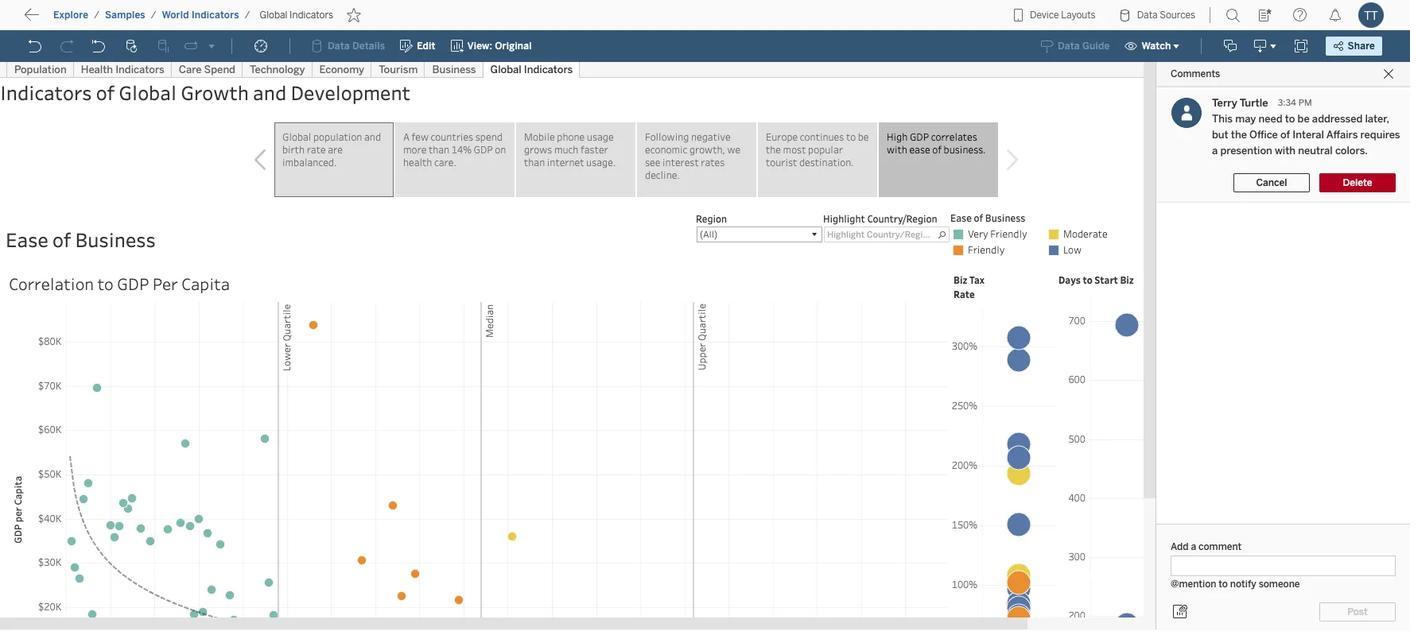 Task type: locate. For each thing, give the bounding box(es) containing it.
samples link
[[104, 9, 146, 21]]

2 / from the left
[[151, 10, 156, 21]]

to
[[72, 12, 84, 27]]

/ right to at the left
[[94, 10, 99, 21]]

/ left the global
[[245, 10, 250, 21]]

indicators
[[192, 10, 239, 21], [290, 10, 334, 21]]

explore / samples / world indicators /
[[53, 10, 250, 21]]

samples
[[105, 10, 145, 21]]

0 horizontal spatial /
[[94, 10, 99, 21]]

indicators right the global
[[290, 10, 334, 21]]

0 horizontal spatial indicators
[[192, 10, 239, 21]]

world indicators link
[[161, 9, 240, 21]]

indicators right world
[[192, 10, 239, 21]]

1 indicators from the left
[[192, 10, 239, 21]]

1 horizontal spatial indicators
[[290, 10, 334, 21]]

2 horizontal spatial /
[[245, 10, 250, 21]]

/
[[94, 10, 99, 21], [151, 10, 156, 21], [245, 10, 250, 21]]

/ left world
[[151, 10, 156, 21]]

1 horizontal spatial /
[[151, 10, 156, 21]]

skip to content link
[[38, 9, 162, 30]]

skip to content
[[41, 12, 137, 27]]

world
[[162, 10, 189, 21]]

2 indicators from the left
[[290, 10, 334, 21]]



Task type: vqa. For each thing, say whether or not it's contained in the screenshot.
0 related to 5
no



Task type: describe. For each thing, give the bounding box(es) containing it.
1 / from the left
[[94, 10, 99, 21]]

global indicators element
[[255, 10, 338, 21]]

skip
[[41, 12, 68, 27]]

explore link
[[53, 9, 89, 21]]

global indicators
[[260, 10, 334, 21]]

explore
[[53, 10, 88, 21]]

3 / from the left
[[245, 10, 250, 21]]

global
[[260, 10, 288, 21]]

content
[[87, 12, 137, 27]]



